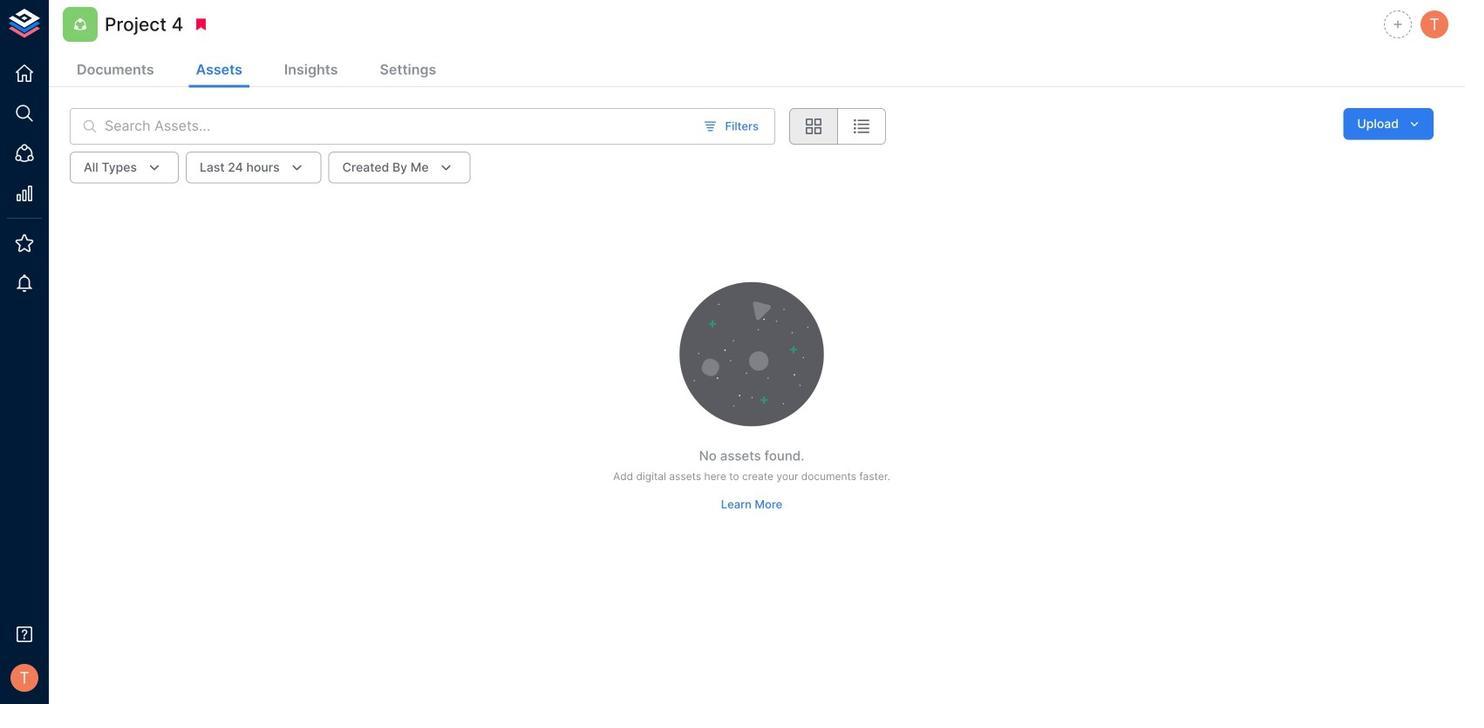 Task type: vqa. For each thing, say whether or not it's contained in the screenshot.
• lead capture form • password protection • link expiration • user engagement analytics
no



Task type: locate. For each thing, give the bounding box(es) containing it.
Search Assets... text field
[[105, 108, 693, 145]]

group
[[789, 108, 886, 145]]



Task type: describe. For each thing, give the bounding box(es) containing it.
remove bookmark image
[[193, 17, 209, 32]]



